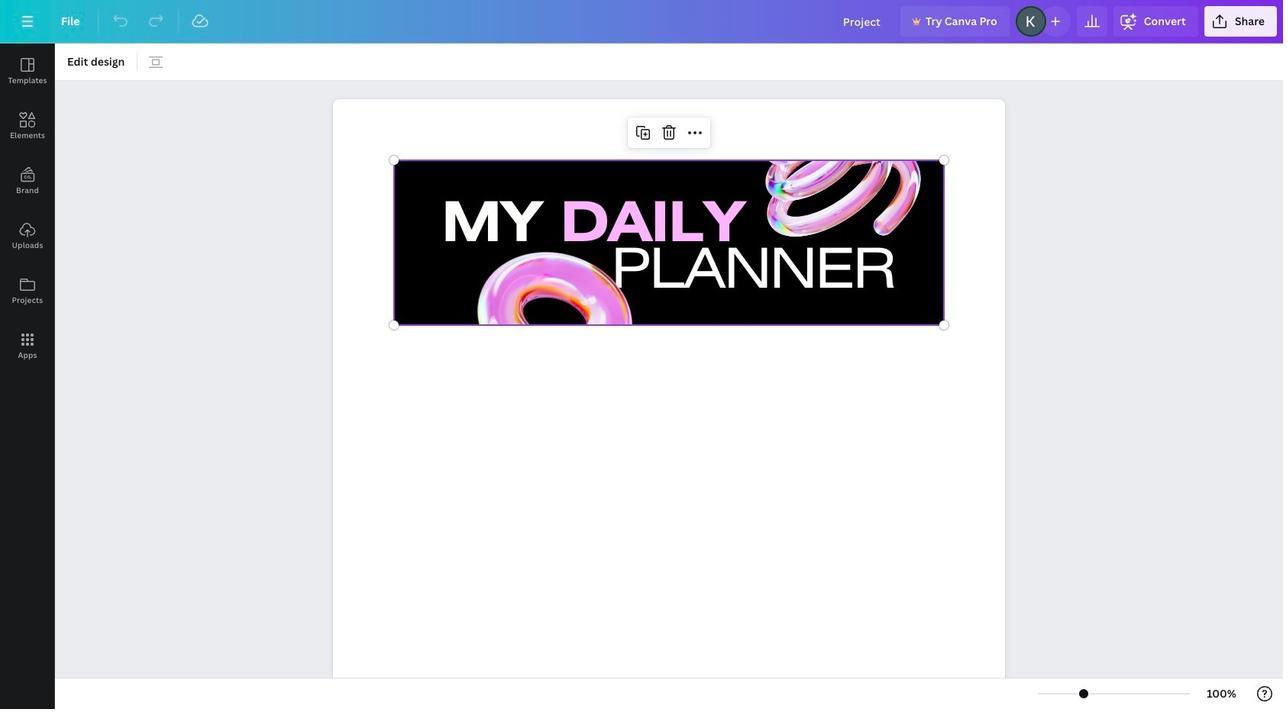 Task type: locate. For each thing, give the bounding box(es) containing it.
Zoom button
[[1197, 682, 1247, 707]]

main menu bar
[[0, 0, 1283, 44]]

Design title text field
[[831, 6, 895, 37]]

None text field
[[333, 91, 1005, 710]]



Task type: vqa. For each thing, say whether or not it's contained in the screenshot.
DESIGN TITLE "text field"
yes



Task type: describe. For each thing, give the bounding box(es) containing it.
side panel tab list
[[0, 44, 55, 374]]



